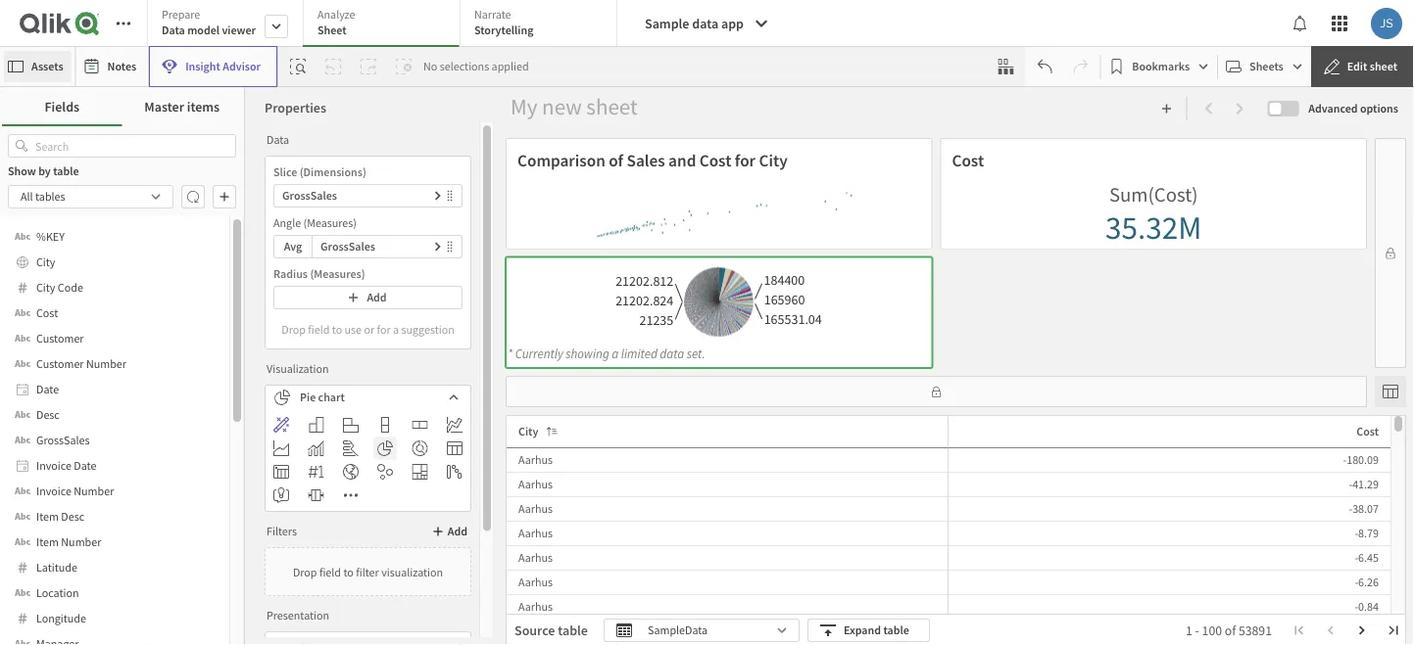 Task type: describe. For each thing, give the bounding box(es) containing it.
use
[[345, 322, 362, 337]]

latitude button
[[9, 557, 221, 580]]

visualization
[[267, 361, 329, 376]]

city inside button
[[36, 280, 55, 296]]

autochart image
[[273, 418, 289, 433]]

pie chart image
[[378, 441, 393, 457]]

all
[[21, 189, 33, 204]]

box plot image
[[308, 488, 324, 504]]

set.
[[687, 346, 705, 362]]

click to unlock sheet layout image
[[1385, 247, 1397, 259]]

aarhus for -41.29
[[518, 477, 553, 493]]

advanced options
[[1309, 101, 1399, 116]]

john smith image
[[1371, 8, 1403, 39]]

grosssales for middle the grosssales button
[[321, 239, 375, 254]]

slice
[[273, 165, 297, 180]]

sampledata
[[648, 623, 708, 639]]

longitude button
[[9, 608, 221, 631]]

grosssales for the topmost the grosssales button
[[282, 188, 337, 203]]

code
[[58, 280, 83, 296]]

date button
[[9, 378, 221, 402]]

8.79
[[1359, 526, 1379, 542]]

master items button
[[122, 87, 242, 126]]

city button inside the showing 101 rows and 2 columns. use arrow keys to navigate in table cells and tab to move to pagination controls. for the full range of keyboard navigation, see the documentation. element
[[511, 420, 564, 444]]

180.09
[[1347, 453, 1379, 468]]

invoice date
[[36, 459, 96, 474]]

invoice for invoice number
[[36, 484, 71, 499]]

1
[[1186, 623, 1193, 639]]

source
[[515, 622, 555, 640]]

filter
[[356, 565, 379, 580]]

0 vertical spatial cost button
[[9, 302, 221, 325]]

-6.45
[[1355, 551, 1379, 566]]

assets
[[31, 59, 63, 74]]

notes button
[[80, 51, 144, 82]]

selections tool image
[[998, 59, 1014, 74]]

customer for customer number
[[36, 357, 84, 372]]

notes
[[107, 59, 136, 74]]

- for 8.79
[[1355, 526, 1359, 542]]

avg button
[[273, 235, 313, 259]]

drop field to filter visualization
[[293, 565, 443, 580]]

insight
[[185, 59, 220, 74]]

waterfall chart image
[[447, 465, 463, 480]]

comparison of sales and cost for city
[[518, 150, 788, 171]]

sheets button
[[1222, 51, 1307, 82]]

insight advisor button
[[149, 46, 277, 87]]

0 horizontal spatial add
[[367, 290, 387, 305]]

%key button
[[9, 225, 221, 249]]

edit sheet button
[[1311, 46, 1414, 87]]

sample data app button
[[633, 8, 781, 39]]

pie chart button
[[266, 386, 470, 410]]

hide source table viewer image
[[1383, 384, 1399, 400]]

%key
[[36, 229, 65, 245]]

tab list containing prepare
[[147, 0, 624, 49]]

location
[[36, 586, 79, 601]]

viewer
[[222, 23, 256, 38]]

narrate storytelling
[[474, 7, 534, 38]]

scatter plot image
[[378, 465, 393, 480]]

1 vertical spatial grosssales button
[[312, 235, 463, 259]]

35.32m application
[[0, 0, 1414, 646]]

invoice date button
[[9, 455, 221, 478]]

limited
[[621, 346, 658, 362]]

or
[[364, 322, 375, 337]]

tables
[[35, 189, 65, 204]]

horizontal combo chart image
[[343, 441, 359, 457]]

invoice number button
[[9, 480, 221, 504]]

prepare data model viewer
[[162, 7, 256, 38]]

area line chart image
[[273, 441, 289, 457]]

add button for radius (measures)
[[273, 286, 463, 310]]

sheet
[[318, 23, 347, 38]]

sample data app
[[645, 15, 744, 32]]

2 vertical spatial grosssales
[[36, 433, 90, 448]]

slice (dimensions)
[[273, 165, 366, 180]]

app
[[721, 15, 744, 32]]

for for cost
[[735, 150, 756, 171]]

customer number button
[[9, 353, 221, 376]]

0 vertical spatial grosssales button
[[273, 184, 463, 208]]

narrate
[[474, 7, 511, 22]]

fields
[[45, 98, 79, 115]]

bookmarks button
[[1105, 51, 1214, 82]]

-8.79
[[1355, 526, 1379, 542]]

number for invoice number
[[74, 484, 114, 499]]

0 vertical spatial city button
[[9, 251, 221, 274]]

table image
[[447, 441, 463, 457]]

donut chart image
[[412, 441, 428, 457]]

drop field to use or for a suggestion
[[282, 322, 455, 337]]

(measures) for radius (measures)
[[310, 267, 365, 282]]

(dimensions)
[[300, 165, 366, 180]]

aarhus for -0.84
[[518, 600, 553, 615]]

field for filter
[[319, 565, 341, 580]]

item for item desc
[[36, 510, 59, 525]]

data inside prepare data model viewer
[[162, 23, 185, 38]]

*
[[508, 346, 513, 362]]

1 - 100 of 53891
[[1186, 623, 1272, 639]]

6.45
[[1359, 551, 1379, 566]]

aarhus for -180.09
[[518, 453, 553, 468]]

-0.84
[[1355, 600, 1379, 615]]

no
[[424, 59, 437, 74]]

insight advisor
[[185, 59, 261, 74]]

invoice number
[[36, 484, 114, 499]]

vertical stacked bar chart image
[[378, 418, 393, 433]]

item for item number
[[36, 535, 59, 550]]

1 vertical spatial date
[[74, 459, 96, 474]]

visualization
[[381, 565, 443, 580]]

0.84
[[1359, 600, 1379, 615]]

53891
[[1239, 623, 1272, 639]]

sum(cost) 35.32m
[[1106, 182, 1202, 248]]

number for item number
[[61, 535, 101, 550]]

all tables button
[[8, 185, 173, 209]]

storytelling
[[474, 23, 534, 38]]

bookmarks
[[1132, 59, 1190, 74]]

city down %key on the left top
[[36, 255, 55, 270]]

location button
[[9, 582, 221, 606]]

* currently showing a limited data set.
[[508, 346, 705, 362]]

model
[[187, 23, 220, 38]]

1 vertical spatial sheet
[[586, 93, 638, 121]]

item desc button
[[9, 506, 221, 529]]

showing 101 rows and 2 columns. use arrow keys to navigate in table cells and tab to move to pagination controls. for the full range of keyboard navigation, see the documentation. element
[[507, 417, 1391, 646]]

edit
[[1347, 59, 1368, 74]]

1 vertical spatial data
[[267, 132, 289, 148]]



Task type: locate. For each thing, give the bounding box(es) containing it.
-
[[1343, 453, 1347, 468], [1349, 477, 1353, 493], [1349, 502, 1353, 517], [1355, 526, 1359, 542], [1355, 551, 1359, 566], [1355, 575, 1359, 591], [1355, 600, 1359, 615], [1195, 623, 1200, 639]]

master items
[[144, 98, 220, 115]]

desc up invoice date
[[36, 408, 60, 423]]

1 horizontal spatial data
[[692, 15, 719, 32]]

1 horizontal spatial data
[[267, 132, 289, 148]]

7 aarhus from the top
[[518, 600, 553, 615]]

- for 6.26
[[1355, 575, 1359, 591]]

(measures) right angle
[[303, 216, 357, 231]]

tab list
[[147, 0, 624, 49], [2, 87, 242, 126]]

1 vertical spatial add button
[[428, 520, 471, 544]]

for
[[735, 150, 756, 171], [377, 322, 391, 337]]

treemap image
[[412, 465, 428, 480]]

0 horizontal spatial to
[[332, 322, 342, 337]]

drop up visualization
[[282, 322, 306, 337]]

showing
[[566, 346, 609, 362]]

fields button
[[2, 87, 122, 126]]

1 horizontal spatial cost button
[[1331, 420, 1387, 444]]

1 vertical spatial for
[[377, 322, 391, 337]]

1 horizontal spatial add
[[448, 524, 468, 540]]

aarhus for -6.45
[[518, 551, 553, 566]]

sheet right edit
[[1370, 59, 1398, 74]]

number
[[86, 357, 126, 372], [74, 484, 114, 499], [61, 535, 101, 550]]

vertical grouped bar chart image
[[308, 418, 324, 433]]

group
[[273, 235, 463, 259]]

for for or
[[377, 322, 391, 337]]

2 item from the top
[[36, 535, 59, 550]]

item up item number
[[36, 510, 59, 525]]

- for 6.45
[[1355, 551, 1359, 566]]

customer inside customer number button
[[36, 357, 84, 372]]

0 horizontal spatial data
[[660, 346, 684, 362]]

line chart image
[[447, 418, 463, 433]]

table inside button
[[884, 623, 909, 639]]

0 vertical spatial desc
[[36, 408, 60, 423]]

(measures)
[[303, 216, 357, 231], [310, 267, 365, 282]]

suggestion
[[401, 322, 455, 337]]

sheet right new
[[586, 93, 638, 121]]

desc inside button
[[36, 408, 60, 423]]

grosssales button down (dimensions)
[[273, 184, 463, 208]]

0 vertical spatial invoice
[[36, 459, 71, 474]]

go to the next page image
[[1357, 625, 1368, 637]]

- for 38.07
[[1349, 502, 1353, 517]]

longitude
[[36, 612, 86, 627]]

1 vertical spatial grosssales
[[321, 239, 375, 254]]

sampledata button
[[604, 619, 800, 643]]

desc button
[[9, 404, 221, 427]]

desc inside "button"
[[61, 510, 84, 525]]

horizontal stacked bar chart image
[[412, 418, 428, 433]]

4 aarhus from the top
[[518, 526, 553, 542]]

nl insights image
[[273, 488, 289, 504]]

1 vertical spatial customer
[[36, 357, 84, 372]]

add button for filters
[[428, 520, 471, 544]]

kpi image
[[308, 465, 324, 480]]

analyze sheet
[[318, 7, 355, 38]]

cost inside the showing 101 rows and 2 columns. use arrow keys to navigate in table cells and tab to move to pagination controls. for the full range of keyboard navigation, see the documentation. element
[[1357, 424, 1379, 440]]

analyze
[[318, 7, 355, 22]]

number down invoice date button
[[74, 484, 114, 499]]

invoice
[[36, 459, 71, 474], [36, 484, 71, 499]]

item number
[[36, 535, 101, 550]]

table right expand
[[884, 623, 909, 639]]

1 vertical spatial to
[[343, 565, 354, 580]]

1 vertical spatial cost button
[[1331, 420, 1387, 444]]

city button down %key button
[[9, 251, 221, 274]]

grosssales button down desc button at the left bottom
[[9, 429, 221, 453]]

0 vertical spatial to
[[332, 322, 342, 337]]

0 horizontal spatial desc
[[36, 408, 60, 423]]

customer inside the customer button
[[36, 331, 84, 346]]

1 vertical spatial drop
[[293, 565, 317, 580]]

a right or
[[393, 322, 399, 337]]

field left filter
[[319, 565, 341, 580]]

0 vertical spatial for
[[735, 150, 756, 171]]

more image
[[343, 488, 359, 504]]

-41.29
[[1349, 477, 1379, 493]]

item inside "item desc" "button"
[[36, 510, 59, 525]]

table for expand table
[[884, 623, 909, 639]]

-6.26
[[1355, 575, 1379, 591]]

group inside 35.32m application
[[273, 235, 463, 259]]

undo image
[[1037, 59, 1053, 74]]

1 horizontal spatial of
[[1225, 623, 1236, 639]]

0 vertical spatial tab list
[[147, 0, 624, 49]]

(measures) right radius
[[310, 267, 365, 282]]

1 vertical spatial desc
[[61, 510, 84, 525]]

1 vertical spatial of
[[1225, 623, 1236, 639]]

for right and
[[735, 150, 756, 171]]

- for 41.29
[[1349, 477, 1353, 493]]

and
[[669, 150, 696, 171]]

of left sales
[[609, 150, 623, 171]]

data inside button
[[692, 15, 719, 32]]

1 horizontal spatial sheet
[[1370, 59, 1398, 74]]

number for customer number
[[86, 357, 126, 372]]

chart
[[318, 390, 345, 405]]

add
[[367, 290, 387, 305], [448, 524, 468, 540]]

of right 100
[[1225, 623, 1236, 639]]

assets button
[[4, 51, 71, 82]]

5 aarhus from the top
[[518, 551, 553, 566]]

customer for customer
[[36, 331, 84, 346]]

data down "prepare" at top
[[162, 23, 185, 38]]

invoice for invoice date
[[36, 459, 71, 474]]

0 vertical spatial customer
[[36, 331, 84, 346]]

table
[[558, 622, 588, 640], [884, 623, 909, 639]]

0 vertical spatial item
[[36, 510, 59, 525]]

2 invoice from the top
[[36, 484, 71, 499]]

cost
[[700, 150, 732, 171], [952, 150, 984, 171], [36, 306, 58, 321], [1357, 424, 1379, 440]]

0 horizontal spatial a
[[393, 322, 399, 337]]

invoice up item desc
[[36, 484, 71, 499]]

data
[[162, 23, 185, 38], [267, 132, 289, 148]]

grosssales up radius (measures)
[[321, 239, 375, 254]]

customer button
[[9, 327, 221, 351]]

pie
[[300, 390, 316, 405]]

comparison
[[518, 150, 606, 171]]

radius (measures)
[[273, 267, 365, 282]]

my
[[511, 93, 538, 121]]

1 horizontal spatial a
[[612, 346, 619, 362]]

presentation
[[267, 608, 329, 623]]

0 vertical spatial of
[[609, 150, 623, 171]]

go to the first page image
[[1294, 625, 1306, 637]]

0 vertical spatial date
[[36, 382, 59, 397]]

sheets
[[1250, 59, 1284, 74]]

edit sheet
[[1347, 59, 1398, 74]]

pivot table image
[[273, 465, 289, 480]]

group containing avg
[[273, 235, 463, 259]]

0 vertical spatial number
[[86, 357, 126, 372]]

data up slice
[[267, 132, 289, 148]]

expand
[[844, 623, 881, 639]]

options
[[1360, 101, 1399, 116]]

properties
[[265, 99, 326, 117]]

1 vertical spatial add
[[448, 524, 468, 540]]

1 item from the top
[[36, 510, 59, 525]]

add button up drop field to use or for a suggestion
[[273, 286, 463, 310]]

applied
[[492, 59, 529, 74]]

2 aarhus from the top
[[518, 477, 553, 493]]

customer down the customer button on the bottom left of the page
[[36, 357, 84, 372]]

grosssales button up radius (measures)
[[312, 235, 463, 259]]

0 vertical spatial (measures)
[[303, 216, 357, 231]]

angle (measures)
[[273, 216, 357, 231]]

drop up the presentation
[[293, 565, 317, 580]]

item number button
[[9, 531, 221, 555]]

cost button up -180.09
[[1331, 420, 1387, 444]]

expand table
[[844, 623, 909, 639]]

a left limited
[[612, 346, 619, 362]]

0 vertical spatial data
[[692, 15, 719, 32]]

invoice up the "invoice number"
[[36, 459, 71, 474]]

data left set.
[[660, 346, 684, 362]]

to for filter
[[343, 565, 354, 580]]

field for use
[[308, 322, 330, 337]]

1 horizontal spatial to
[[343, 565, 354, 580]]

city inside the showing 101 rows and 2 columns. use arrow keys to navigate in table cells and tab to move to pagination controls. for the full range of keyboard navigation, see the documentation. element
[[518, 424, 538, 440]]

100
[[1202, 623, 1222, 639]]

of
[[609, 150, 623, 171], [1225, 623, 1236, 639]]

- for 0.84
[[1355, 600, 1359, 615]]

0 horizontal spatial data
[[162, 23, 185, 38]]

table right source
[[558, 622, 588, 640]]

currently
[[515, 346, 563, 362]]

3 aarhus from the top
[[518, 502, 553, 517]]

1 vertical spatial number
[[74, 484, 114, 499]]

grosssales
[[282, 188, 337, 203], [321, 239, 375, 254], [36, 433, 90, 448]]

0 vertical spatial drop
[[282, 322, 306, 337]]

aarhus for -38.07
[[518, 502, 553, 517]]

to for use
[[332, 322, 342, 337]]

city right line chart image
[[518, 424, 538, 440]]

aarhus for -8.79
[[518, 526, 553, 542]]

0 horizontal spatial cost button
[[9, 302, 221, 325]]

1 horizontal spatial desc
[[61, 510, 84, 525]]

1 aarhus from the top
[[518, 453, 553, 468]]

customer up customer number
[[36, 331, 84, 346]]

1 horizontal spatial city button
[[511, 420, 564, 444]]

vertical combo chart image
[[308, 441, 324, 457]]

1 vertical spatial tab list
[[2, 87, 242, 126]]

click to unlock sheet layout image
[[931, 386, 942, 398]]

customer
[[36, 331, 84, 346], [36, 357, 84, 372]]

grosssales button
[[273, 184, 463, 208], [312, 235, 463, 259], [9, 429, 221, 453]]

city
[[759, 150, 788, 171], [36, 255, 55, 270], [36, 280, 55, 296], [518, 424, 538, 440]]

item
[[36, 510, 59, 525], [36, 535, 59, 550]]

number down the customer button on the bottom left of the page
[[86, 357, 126, 372]]

(measures) for angle (measures)
[[303, 216, 357, 231]]

to left filter
[[343, 565, 354, 580]]

tab list up no
[[147, 0, 624, 49]]

my new sheet button
[[506, 91, 643, 123]]

drop for drop field to use or for a suggestion
[[282, 322, 306, 337]]

filters
[[267, 524, 297, 540]]

data left app on the right of the page
[[692, 15, 719, 32]]

drop for drop field to filter visualization
[[293, 565, 317, 580]]

35.32m
[[1106, 207, 1202, 248]]

city right and
[[759, 150, 788, 171]]

tab list containing fields
[[2, 87, 242, 126]]

1 vertical spatial item
[[36, 535, 59, 550]]

go to the last page image
[[1388, 625, 1400, 637]]

1 vertical spatial city button
[[511, 420, 564, 444]]

table for source table
[[558, 622, 588, 640]]

city left code
[[36, 280, 55, 296]]

-38.07
[[1349, 502, 1379, 517]]

items
[[187, 98, 220, 115]]

0 vertical spatial data
[[162, 23, 185, 38]]

1 vertical spatial invoice
[[36, 484, 71, 499]]

1 vertical spatial (measures)
[[310, 267, 365, 282]]

invoice inside button
[[36, 459, 71, 474]]

add down waterfall chart icon
[[448, 524, 468, 540]]

for right or
[[377, 322, 391, 337]]

0 vertical spatial a
[[393, 322, 399, 337]]

item inside item number button
[[36, 535, 59, 550]]

add up or
[[367, 290, 387, 305]]

sales
[[627, 150, 665, 171]]

0 horizontal spatial sheet
[[586, 93, 638, 121]]

0 vertical spatial sheet
[[1370, 59, 1398, 74]]

1 invoice from the top
[[36, 459, 71, 474]]

go to the previous page image
[[1325, 625, 1337, 637]]

drop
[[282, 322, 306, 337], [293, 565, 317, 580]]

source table
[[515, 622, 588, 640]]

advisor
[[223, 59, 261, 74]]

1 vertical spatial a
[[612, 346, 619, 362]]

0 vertical spatial grosssales
[[282, 188, 337, 203]]

6.26
[[1359, 575, 1379, 591]]

cost button up the customer button on the bottom left of the page
[[9, 302, 221, 325]]

item up latitude
[[36, 535, 59, 550]]

0 horizontal spatial of
[[609, 150, 623, 171]]

horizontal grouped bar chart image
[[343, 418, 359, 433]]

2 vertical spatial number
[[61, 535, 101, 550]]

angle
[[273, 216, 301, 231]]

tab list down notes
[[2, 87, 242, 126]]

0 horizontal spatial date
[[36, 382, 59, 397]]

- for 180.09
[[1343, 453, 1347, 468]]

0 horizontal spatial city button
[[9, 251, 221, 274]]

1 customer from the top
[[36, 331, 84, 346]]

map image
[[343, 465, 359, 480]]

create new sheet image
[[1161, 103, 1173, 115]]

0 horizontal spatial for
[[377, 322, 391, 337]]

aarhus for -6.26
[[518, 575, 553, 591]]

1 vertical spatial field
[[319, 565, 341, 580]]

customer number
[[36, 357, 126, 372]]

avg
[[284, 239, 302, 254]]

desc down the "invoice number"
[[61, 510, 84, 525]]

city button down currently on the bottom left of the page
[[511, 420, 564, 444]]

date down customer number
[[36, 382, 59, 397]]

0 vertical spatial add button
[[273, 286, 463, 310]]

1 horizontal spatial table
[[884, 623, 909, 639]]

add button up visualization
[[428, 520, 471, 544]]

to left use
[[332, 322, 342, 337]]

pie chart
[[300, 390, 345, 405]]

1 horizontal spatial date
[[74, 459, 96, 474]]

new
[[542, 93, 582, 121]]

1 vertical spatial data
[[660, 346, 684, 362]]

city code button
[[9, 276, 221, 300]]

2 customer from the top
[[36, 357, 84, 372]]

2 vertical spatial grosssales button
[[9, 429, 221, 453]]

number inside button
[[74, 484, 114, 499]]

all tables
[[21, 189, 65, 204]]

grosssales down slice (dimensions)
[[282, 188, 337, 203]]

advanced
[[1309, 101, 1358, 116]]

-180.09
[[1343, 453, 1379, 468]]

6 aarhus from the top
[[518, 575, 553, 591]]

41.29
[[1353, 477, 1379, 493]]

number down item desc
[[61, 535, 101, 550]]

0 vertical spatial field
[[308, 322, 330, 337]]

1 horizontal spatial for
[[735, 150, 756, 171]]

grosssales up invoice date
[[36, 433, 90, 448]]

smart search image
[[290, 59, 306, 74]]

date up the "invoice number"
[[74, 459, 96, 474]]

sum(cost)
[[1110, 182, 1198, 207]]

desc
[[36, 408, 60, 423], [61, 510, 84, 525]]

expand table button
[[808, 619, 930, 643]]

0 horizontal spatial table
[[558, 622, 588, 640]]

0 vertical spatial add
[[367, 290, 387, 305]]

invoice inside button
[[36, 484, 71, 499]]

Search text field
[[35, 138, 236, 154]]

field left use
[[308, 322, 330, 337]]



Task type: vqa. For each thing, say whether or not it's contained in the screenshot.
bottom you
no



